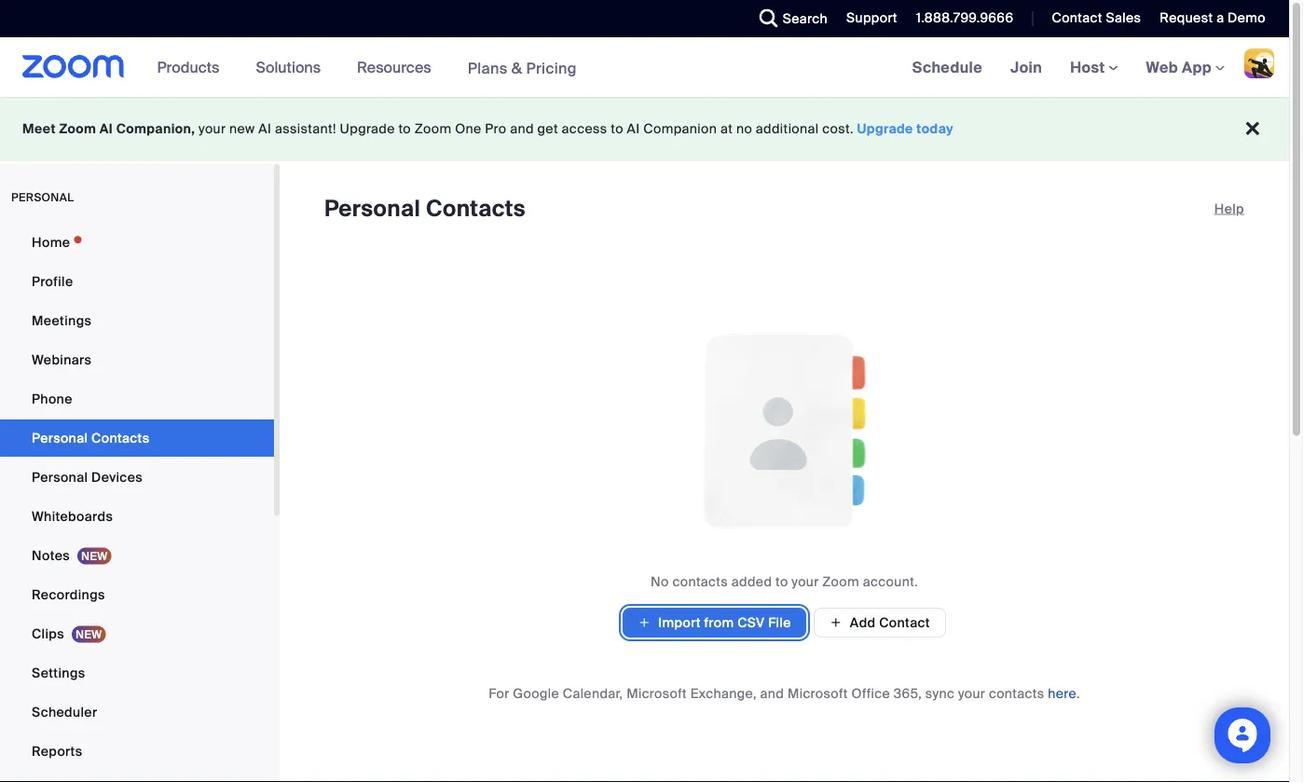 Task type: locate. For each thing, give the bounding box(es) containing it.
0 horizontal spatial your
[[199, 120, 226, 137]]

contacts left here link
[[989, 685, 1045, 702]]

support link
[[832, 0, 902, 37], [846, 9, 897, 27]]

0 horizontal spatial contacts
[[91, 429, 150, 447]]

2 horizontal spatial your
[[958, 685, 985, 702]]

and
[[510, 120, 534, 137], [760, 685, 784, 702]]

help link
[[1214, 194, 1244, 224]]

0 vertical spatial personal contacts
[[324, 194, 526, 223]]

2 horizontal spatial ai
[[627, 120, 640, 137]]

upgrade down 'product information' navigation
[[340, 120, 395, 137]]

and inside meet zoom ai companion, footer
[[510, 120, 534, 137]]

0 horizontal spatial ai
[[100, 120, 113, 137]]

reports link
[[0, 733, 274, 770]]

search
[[783, 10, 828, 27]]

meet zoom ai companion, your new ai assistant! upgrade to zoom one pro and get access to ai companion at no additional cost. upgrade today
[[22, 120, 954, 137]]

import from csv file
[[658, 614, 791, 631]]

whiteboards
[[32, 508, 113, 525]]

ai left companion,
[[100, 120, 113, 137]]

personal
[[11, 190, 74, 205]]

add image left import
[[638, 613, 651, 632]]

add image
[[638, 613, 651, 632], [829, 614, 842, 631]]

microsoft left office
[[788, 685, 848, 702]]

1 horizontal spatial personal contacts
[[324, 194, 526, 223]]

contact
[[1052, 9, 1103, 27], [879, 614, 930, 631]]

personal contacts down the one
[[324, 194, 526, 223]]

recordings link
[[0, 576, 274, 613]]

1 horizontal spatial your
[[792, 573, 819, 590]]

solutions button
[[256, 37, 329, 97]]

clips link
[[0, 615, 274, 653]]

and right exchange,
[[760, 685, 784, 702]]

365,
[[894, 685, 922, 702]]

devices
[[91, 468, 143, 486]]

add contact
[[850, 614, 930, 631]]

scheduler
[[32, 703, 97, 721]]

contact right add
[[879, 614, 930, 631]]

contacts down the one
[[426, 194, 526, 223]]

microsoft
[[627, 685, 687, 702], [788, 685, 848, 702]]

1 horizontal spatial contacts
[[426, 194, 526, 223]]

2 microsoft from the left
[[788, 685, 848, 702]]

ai right new
[[258, 120, 271, 137]]

to right access
[[611, 120, 623, 137]]

1 horizontal spatial and
[[760, 685, 784, 702]]

1 vertical spatial contacts
[[989, 685, 1045, 702]]

personal for personal contacts link
[[32, 429, 88, 447]]

to down resources "dropdown button"
[[398, 120, 411, 137]]

contacts
[[426, 194, 526, 223], [91, 429, 150, 447]]

ai left companion
[[627, 120, 640, 137]]

contacts up devices
[[91, 429, 150, 447]]

file
[[768, 614, 791, 631]]

your left new
[[199, 120, 226, 137]]

1 vertical spatial your
[[792, 573, 819, 590]]

add image for add
[[829, 614, 842, 631]]

1 vertical spatial personal contacts
[[32, 429, 150, 447]]

demo
[[1228, 9, 1266, 27]]

your inside meet zoom ai companion, footer
[[199, 120, 226, 137]]

2 ai from the left
[[258, 120, 271, 137]]

zoom right meet at the left
[[59, 120, 96, 137]]

your for companion,
[[199, 120, 226, 137]]

2 vertical spatial personal
[[32, 468, 88, 486]]

zoom
[[59, 120, 96, 137], [415, 120, 452, 137], [822, 573, 859, 590]]

resources button
[[357, 37, 440, 97]]

0 horizontal spatial zoom
[[59, 120, 96, 137]]

1 horizontal spatial microsoft
[[788, 685, 848, 702]]

phone
[[32, 390, 72, 407]]

1 horizontal spatial add image
[[829, 614, 842, 631]]

0 vertical spatial and
[[510, 120, 534, 137]]

&
[[511, 58, 522, 78]]

1.888.799.9666 button
[[902, 0, 1018, 37], [916, 9, 1014, 27]]

personal contacts
[[324, 194, 526, 223], [32, 429, 150, 447]]

0 horizontal spatial personal contacts
[[32, 429, 150, 447]]

web app button
[[1146, 57, 1225, 77]]

office
[[852, 685, 890, 702]]

companion
[[643, 120, 717, 137]]

0 vertical spatial contacts
[[672, 573, 728, 590]]

0 horizontal spatial upgrade
[[340, 120, 395, 137]]

app
[[1182, 57, 1212, 77]]

upgrade right cost.
[[857, 120, 913, 137]]

0 vertical spatial your
[[199, 120, 226, 137]]

and left get
[[510, 120, 534, 137]]

1 horizontal spatial contact
[[1052, 9, 1103, 27]]

your right "sync"
[[958, 685, 985, 702]]

personal
[[324, 194, 421, 223], [32, 429, 88, 447], [32, 468, 88, 486]]

pricing
[[526, 58, 577, 78]]

0 horizontal spatial contacts
[[672, 573, 728, 590]]

0 vertical spatial contact
[[1052, 9, 1103, 27]]

no
[[736, 120, 752, 137]]

zoom up add
[[822, 573, 859, 590]]

import from csv file button
[[623, 608, 806, 638]]

add image inside import from csv file button
[[638, 613, 651, 632]]

1 horizontal spatial ai
[[258, 120, 271, 137]]

1 vertical spatial contact
[[879, 614, 930, 631]]

import
[[658, 614, 701, 631]]

personal devices
[[32, 468, 143, 486]]

profile
[[32, 273, 73, 290]]

1 microsoft from the left
[[627, 685, 687, 702]]

0 horizontal spatial and
[[510, 120, 534, 137]]

1 vertical spatial contacts
[[91, 429, 150, 447]]

2 upgrade from the left
[[857, 120, 913, 137]]

request a demo link
[[1146, 0, 1289, 37], [1160, 9, 1266, 27]]

to right added
[[776, 573, 788, 590]]

personal contacts inside personal menu menu
[[32, 429, 150, 447]]

exchange,
[[691, 685, 757, 702]]

contact inside button
[[879, 614, 930, 631]]

1 ai from the left
[[100, 120, 113, 137]]

banner
[[0, 37, 1289, 98]]

search button
[[745, 0, 832, 37]]

zoom logo image
[[22, 55, 125, 78]]

schedule
[[912, 57, 983, 77]]

to
[[398, 120, 411, 137], [611, 120, 623, 137], [776, 573, 788, 590]]

resources
[[357, 57, 431, 77]]

1 vertical spatial personal
[[32, 429, 88, 447]]

0 horizontal spatial add image
[[638, 613, 651, 632]]

for
[[489, 685, 509, 702]]

your right added
[[792, 573, 819, 590]]

add image left add
[[829, 614, 842, 631]]

plans & pricing link
[[468, 58, 577, 78], [468, 58, 577, 78]]

meetings navigation
[[898, 37, 1289, 98]]

google
[[513, 685, 559, 702]]

add image inside button
[[829, 614, 842, 631]]

contacts right no
[[672, 573, 728, 590]]

1 horizontal spatial to
[[611, 120, 623, 137]]

personal devices link
[[0, 459, 274, 496]]

zoom left the one
[[415, 120, 452, 137]]

1 horizontal spatial upgrade
[[857, 120, 913, 137]]

microsoft right calendar,
[[627, 685, 687, 702]]

contact sales link
[[1038, 0, 1146, 37], [1052, 9, 1141, 27]]

personal contacts up personal devices
[[32, 429, 150, 447]]

profile picture image
[[1244, 48, 1274, 78]]

0 horizontal spatial contact
[[879, 614, 930, 631]]

additional
[[756, 120, 819, 137]]

contact left sales
[[1052, 9, 1103, 27]]

assistant!
[[275, 120, 336, 137]]

access
[[562, 120, 607, 137]]

0 horizontal spatial microsoft
[[627, 685, 687, 702]]



Task type: describe. For each thing, give the bounding box(es) containing it.
1 vertical spatial and
[[760, 685, 784, 702]]

csv
[[737, 614, 765, 631]]

0 horizontal spatial to
[[398, 120, 411, 137]]

1 horizontal spatial contacts
[[989, 685, 1045, 702]]

here
[[1048, 685, 1077, 702]]

join link
[[997, 37, 1056, 97]]

settings
[[32, 664, 85, 681]]

clips
[[32, 625, 64, 642]]

for google calendar, microsoft exchange, and microsoft office 365, sync your contacts here .
[[489, 685, 1080, 702]]

scheduler link
[[0, 694, 274, 731]]

new
[[229, 120, 255, 137]]

webinars link
[[0, 341, 274, 378]]

webinars
[[32, 351, 92, 368]]

products
[[157, 57, 219, 77]]

0 vertical spatial contacts
[[426, 194, 526, 223]]

products button
[[157, 37, 228, 97]]

companion,
[[116, 120, 195, 137]]

2 horizontal spatial zoom
[[822, 573, 859, 590]]

host
[[1070, 57, 1109, 77]]

account.
[[863, 573, 918, 590]]

schedule link
[[898, 37, 997, 97]]

cost.
[[822, 120, 854, 137]]

request a demo
[[1160, 9, 1266, 27]]

web app
[[1146, 57, 1212, 77]]

help
[[1214, 200, 1244, 217]]

upgrade today link
[[857, 120, 954, 137]]

notes
[[32, 547, 70, 564]]

banner containing products
[[0, 37, 1289, 98]]

your for to
[[792, 573, 819, 590]]

contact sales
[[1052, 9, 1141, 27]]

get
[[537, 120, 558, 137]]

home link
[[0, 224, 274, 261]]

whiteboards link
[[0, 498, 274, 535]]

0 vertical spatial personal
[[324, 194, 421, 223]]

meet zoom ai companion, footer
[[0, 97, 1289, 161]]

pro
[[485, 120, 507, 137]]

2 vertical spatial your
[[958, 685, 985, 702]]

sales
[[1106, 9, 1141, 27]]

product information navigation
[[143, 37, 591, 98]]

added
[[732, 573, 772, 590]]

meetings
[[32, 312, 92, 329]]

host button
[[1070, 57, 1118, 77]]

recordings
[[32, 586, 105, 603]]

home
[[32, 234, 70, 251]]

calendar,
[[563, 685, 623, 702]]

meet
[[22, 120, 56, 137]]

request
[[1160, 9, 1213, 27]]

add
[[850, 614, 876, 631]]

.
[[1077, 685, 1080, 702]]

meetings link
[[0, 302, 274, 339]]

2 horizontal spatial to
[[776, 573, 788, 590]]

a
[[1217, 9, 1224, 27]]

from
[[704, 614, 734, 631]]

1.888.799.9666
[[916, 9, 1014, 27]]

profile link
[[0, 263, 274, 300]]

add image for import
[[638, 613, 651, 632]]

1 upgrade from the left
[[340, 120, 395, 137]]

notes link
[[0, 537, 274, 574]]

personal for "personal devices" link
[[32, 468, 88, 486]]

contacts inside personal menu menu
[[91, 429, 150, 447]]

1 horizontal spatial zoom
[[415, 120, 452, 137]]

here link
[[1048, 685, 1077, 702]]

add contact button
[[814, 608, 946, 638]]

join
[[1011, 57, 1042, 77]]

today
[[917, 120, 954, 137]]

web
[[1146, 57, 1178, 77]]

personal menu menu
[[0, 224, 274, 772]]

plans
[[468, 58, 508, 78]]

at
[[721, 120, 733, 137]]

plans & pricing
[[468, 58, 577, 78]]

support
[[846, 9, 897, 27]]

settings link
[[0, 654, 274, 692]]

personal contacts link
[[0, 419, 274, 457]]

phone link
[[0, 380, 274, 418]]

no
[[651, 573, 669, 590]]

solutions
[[256, 57, 321, 77]]

reports
[[32, 742, 82, 760]]

no contacts added to your zoom account.
[[651, 573, 918, 590]]

3 ai from the left
[[627, 120, 640, 137]]

sync
[[925, 685, 955, 702]]



Task type: vqa. For each thing, say whether or not it's contained in the screenshot.
Settings link
yes



